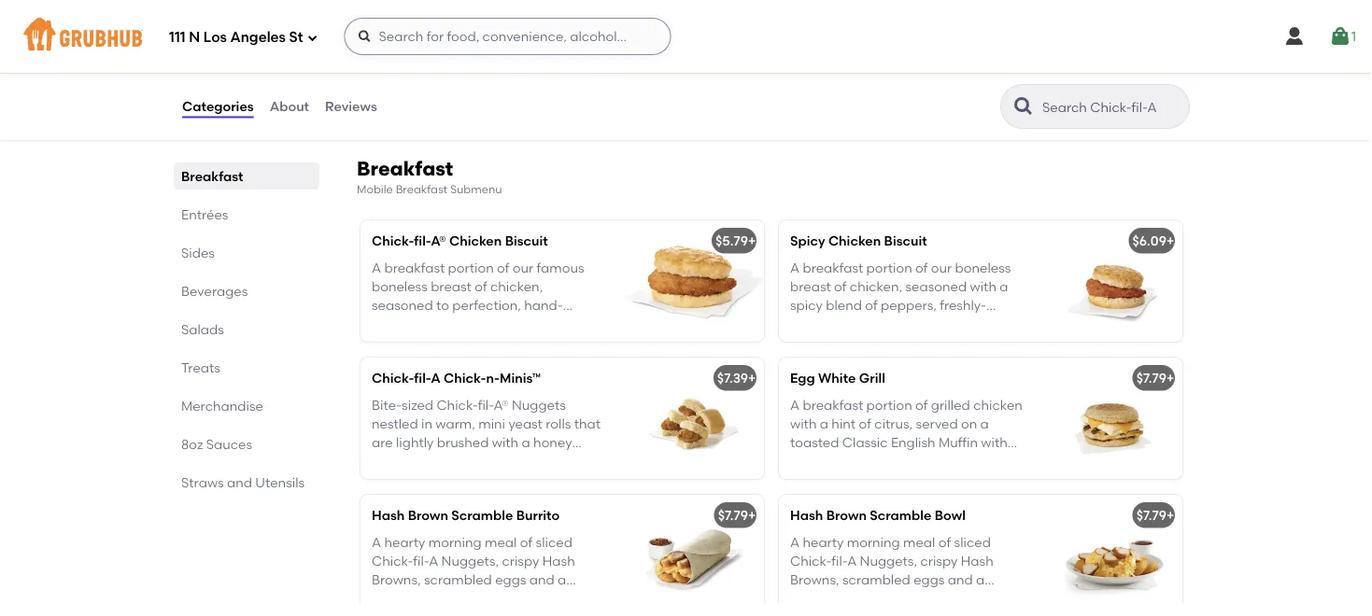 Task type: locate. For each thing, give the bounding box(es) containing it.
hash down butter
[[372, 508, 405, 524]]

1 horizontal spatial chicken
[[829, 233, 881, 249]]

sides
[[181, 245, 215, 261]]

chicken right spicy
[[829, 233, 881, 249]]

a down yeast
[[522, 435, 531, 451]]

scramble left burrito
[[452, 508, 513, 524]]

1 horizontal spatial scramble
[[870, 508, 932, 524]]

categories
[[182, 98, 254, 114]]

0 horizontal spatial with
[[492, 435, 519, 451]]

sized
[[402, 397, 434, 413]]

chick-fil-a® chicken biscuit
[[372, 233, 548, 249]]

1 vertical spatial fil-
[[414, 370, 431, 386]]

mini
[[479, 416, 506, 432]]

0 vertical spatial a®
[[431, 233, 446, 249]]

2 svg image from the left
[[1330, 25, 1352, 48]]

0 horizontal spatial brown
[[408, 508, 448, 524]]

breakfast
[[803, 397, 864, 413]]

like
[[539, 2, 561, 18]]

1 horizontal spatial hash
[[791, 508, 824, 524]]

$7.79
[[1137, 370, 1167, 386], [718, 508, 749, 524], [1137, 508, 1167, 524]]

Search Chick-fil-A search field
[[1041, 98, 1184, 116]]

2 horizontal spatial with
[[982, 435, 1008, 451]]

bowl
[[935, 508, 966, 524]]

+
[[749, 233, 756, 249], [1167, 233, 1175, 249], [749, 370, 756, 386], [1167, 370, 1175, 386], [749, 508, 756, 524], [1167, 508, 1175, 524]]

breakfast mobile breakfast submenu
[[357, 157, 502, 196]]

with up cheese.
[[982, 435, 1008, 451]]

entrées tab
[[181, 205, 312, 224]]

chick-fil-a® chicken biscuit image
[[624, 221, 764, 342]]

$6.09 +
[[1133, 233, 1175, 249]]

looks like you've started an order at a different restaurant.
[[499, 2, 873, 18]]

0 horizontal spatial scramble
[[452, 508, 513, 524]]

chick- inside bite-sized chick-fil-a® nuggets nestled in warm, mini yeast rolls that are lightly brushed with a honey butter spread.
[[437, 397, 478, 413]]

treats tab
[[181, 358, 312, 378]]

svg image inside 1 button
[[1330, 25, 1352, 48]]

and down 'classic'
[[862, 454, 887, 470]]

2 hash from the left
[[791, 508, 824, 524]]

2 vertical spatial fil-
[[478, 397, 494, 413]]

egg
[[791, 370, 815, 386]]

with
[[791, 416, 817, 432], [492, 435, 519, 451], [982, 435, 1008, 451]]

an
[[658, 2, 675, 18]]

brown
[[408, 508, 448, 524], [827, 508, 867, 524]]

chicken down submenu
[[449, 233, 502, 249]]

1 horizontal spatial a®
[[494, 397, 509, 413]]

0 vertical spatial fil-
[[414, 233, 431, 249]]

angeles
[[230, 29, 286, 46]]

of
[[916, 397, 928, 413], [859, 416, 872, 432]]

1 horizontal spatial brown
[[827, 508, 867, 524]]

scramble left bowl at the bottom of the page
[[870, 508, 932, 524]]

with inside bite-sized chick-fil-a® nuggets nestled in warm, mini yeast rolls that are lightly brushed with a honey butter spread.
[[492, 435, 519, 451]]

0 horizontal spatial of
[[859, 416, 872, 432]]

scramble
[[452, 508, 513, 524], [870, 508, 932, 524]]

a®
[[431, 233, 446, 249], [494, 397, 509, 413]]

straws and utensils tab
[[181, 473, 312, 492]]

1 vertical spatial of
[[859, 416, 872, 432]]

svg image
[[1284, 25, 1306, 48], [1330, 25, 1352, 48]]

of up served
[[916, 397, 928, 413]]

$7.79 +
[[1137, 370, 1175, 386], [718, 508, 756, 524], [1137, 508, 1175, 524]]

that
[[574, 416, 601, 432]]

0 vertical spatial and
[[862, 454, 887, 470]]

nestled
[[372, 416, 418, 432]]

$5.79 +
[[716, 233, 756, 249]]

order
[[678, 2, 712, 18]]

+ for hash brown scramble burrito
[[749, 508, 756, 524]]

fil- for a®
[[414, 233, 431, 249]]

a inside a breakfast portion of grilled chicken with a hint of citrus, served on a toasted classic english muffin with egg whites and american cheese.
[[791, 397, 800, 413]]

a® up mini
[[494, 397, 509, 413]]

1 brown from the left
[[408, 508, 448, 524]]

n
[[189, 29, 200, 46]]

and
[[862, 454, 887, 470], [227, 475, 252, 491]]

merchandise
[[181, 398, 263, 414]]

st
[[289, 29, 303, 46]]

bite-sized chick-fil-a® nuggets nestled in warm, mini yeast rolls that are lightly brushed with a honey butter spread.
[[372, 397, 601, 470]]

1 vertical spatial a®
[[494, 397, 509, 413]]

1 svg image from the left
[[1284, 25, 1306, 48]]

fil- up mini
[[478, 397, 494, 413]]

0 horizontal spatial and
[[227, 475, 252, 491]]

bite-
[[372, 397, 402, 413]]

lightly
[[396, 435, 434, 451]]

about button
[[269, 73, 310, 140]]

a up sized
[[431, 370, 441, 386]]

hash down egg
[[791, 508, 824, 524]]

breakfast up mobile
[[357, 157, 453, 180]]

nuggets
[[512, 397, 566, 413]]

brown down 'whites'
[[827, 508, 867, 524]]

a down the egg
[[791, 397, 800, 413]]

chicken
[[449, 233, 502, 249], [829, 233, 881, 249]]

sides tab
[[181, 243, 312, 263]]

with down mini
[[492, 435, 519, 451]]

0 horizontal spatial a
[[431, 370, 441, 386]]

Search for food, convenience, alcohol... search field
[[344, 18, 671, 55]]

breakfast
[[357, 157, 453, 180], [181, 168, 243, 184], [396, 183, 448, 196]]

0 horizontal spatial hash
[[372, 508, 405, 524]]

0 horizontal spatial chicken
[[449, 233, 502, 249]]

beverages
[[181, 283, 248, 299]]

toasted
[[791, 435, 840, 451]]

white
[[819, 370, 856, 386]]

spread.
[[414, 454, 462, 470]]

and inside a breakfast portion of grilled chicken with a hint of citrus, served on a toasted classic english muffin with egg whites and american cheese.
[[862, 454, 887, 470]]

warm,
[[436, 416, 476, 432]]

reviews
[[325, 98, 377, 114]]

biscuit
[[505, 233, 548, 249], [885, 233, 928, 249]]

+ for hash brown scramble bowl
[[1167, 508, 1175, 524]]

about
[[270, 98, 309, 114]]

a
[[732, 2, 741, 18], [820, 416, 829, 432], [981, 416, 989, 432], [522, 435, 531, 451]]

merchandise tab
[[181, 396, 312, 416]]

1 horizontal spatial biscuit
[[885, 233, 928, 249]]

2 scramble from the left
[[870, 508, 932, 524]]

of up 'classic'
[[859, 416, 872, 432]]

mobile
[[357, 183, 393, 196]]

a
[[431, 370, 441, 386], [791, 397, 800, 413]]

chicken
[[974, 397, 1023, 413]]

breakfast inside tab
[[181, 168, 243, 184]]

1 vertical spatial and
[[227, 475, 252, 491]]

1 horizontal spatial svg image
[[1330, 25, 1352, 48]]

1 horizontal spatial and
[[862, 454, 887, 470]]

breakfast for breakfast
[[181, 168, 243, 184]]

1 scramble from the left
[[452, 508, 513, 524]]

portion
[[867, 397, 913, 413]]

brown for hash brown scramble burrito
[[408, 508, 448, 524]]

1 vertical spatial a
[[791, 397, 800, 413]]

breakfast up entrées
[[181, 168, 243, 184]]

grilled
[[931, 397, 971, 413]]

with up the toasted
[[791, 416, 817, 432]]

1 hash from the left
[[372, 508, 405, 524]]

cheese.
[[956, 454, 1005, 470]]

1 horizontal spatial a
[[791, 397, 800, 413]]

classic
[[843, 435, 888, 451]]

2 brown from the left
[[827, 508, 867, 524]]

0 horizontal spatial svg image
[[307, 32, 318, 43]]

different
[[744, 2, 799, 18]]

0 horizontal spatial biscuit
[[505, 233, 548, 249]]

hint
[[832, 416, 856, 432]]

1 horizontal spatial of
[[916, 397, 928, 413]]

looks like you've started an order at a different restaurant. button
[[498, 0, 874, 31]]

0 horizontal spatial svg image
[[1284, 25, 1306, 48]]

fil- down breakfast mobile breakfast submenu
[[414, 233, 431, 249]]

american
[[891, 454, 953, 470]]

brown for hash brown scramble bowl
[[827, 508, 867, 524]]

chick-fil-a chick-n-minis™ image
[[624, 358, 764, 479]]

1 chicken from the left
[[449, 233, 502, 249]]

and right straws
[[227, 475, 252, 491]]

submenu
[[450, 183, 502, 196]]

1 button
[[1330, 20, 1357, 53]]

los
[[204, 29, 227, 46]]

1
[[1352, 28, 1357, 44]]

svg image
[[357, 29, 372, 44], [307, 32, 318, 43]]

restaurant.
[[802, 2, 873, 18]]

are
[[372, 435, 393, 451]]

chick-fil-a chick-n-minis™
[[372, 370, 541, 386]]

citrus,
[[875, 416, 913, 432]]

a® down breakfast mobile breakfast submenu
[[431, 233, 446, 249]]

fil- up sized
[[414, 370, 431, 386]]

a right at at the top
[[732, 2, 741, 18]]

brown down spread. at bottom
[[408, 508, 448, 524]]



Task type: describe. For each thing, give the bounding box(es) containing it.
salads tab
[[181, 320, 312, 339]]

$6.09
[[1133, 233, 1167, 249]]

hash brown scramble burrito
[[372, 508, 560, 524]]

started
[[608, 2, 655, 18]]

spicy
[[791, 233, 826, 249]]

served
[[916, 416, 958, 432]]

on
[[962, 416, 978, 432]]

+ for chick-fil-a chick-n-minis™
[[749, 370, 756, 386]]

hash brown scramble bowl
[[791, 508, 966, 524]]

grill
[[860, 370, 886, 386]]

+ for chick-fil-a® chicken biscuit
[[749, 233, 756, 249]]

$5.79
[[716, 233, 749, 249]]

$1.99 delivery
[[498, 36, 579, 52]]

and inside "tab"
[[227, 475, 252, 491]]

spicy chicken biscuit
[[791, 233, 928, 249]]

egg white grill image
[[1043, 358, 1183, 479]]

111 n los angeles st
[[169, 29, 303, 46]]

search icon image
[[1013, 95, 1035, 118]]

n-
[[486, 370, 500, 386]]

entrées
[[181, 207, 228, 222]]

delivery
[[530, 36, 579, 52]]

$7.79 for hash brown scramble bowl
[[1137, 508, 1167, 524]]

you've
[[564, 2, 605, 18]]

a right on
[[981, 416, 989, 432]]

breakfast right mobile
[[396, 183, 448, 196]]

sauces
[[206, 436, 252, 452]]

2 biscuit from the left
[[885, 233, 928, 249]]

+ for spicy chicken biscuit
[[1167, 233, 1175, 249]]

reviews button
[[324, 73, 378, 140]]

butter
[[372, 454, 411, 470]]

in
[[421, 416, 433, 432]]

a inside bite-sized chick-fil-a® nuggets nestled in warm, mini yeast rolls that are lightly brushed with a honey butter spread.
[[522, 435, 531, 451]]

$7.79 for egg white grill
[[1137, 370, 1167, 386]]

spicy chicken biscuit image
[[1043, 221, 1183, 342]]

fil- inside bite-sized chick-fil-a® nuggets nestled in warm, mini yeast rolls that are lightly brushed with a honey butter spread.
[[478, 397, 494, 413]]

hash brown scramble burrito image
[[624, 495, 764, 605]]

yeast
[[509, 416, 543, 432]]

minis™
[[500, 370, 541, 386]]

hash for hash brown scramble bowl
[[791, 508, 824, 524]]

a breakfast portion of grilled chicken with a hint of citrus, served on a toasted classic english muffin with egg whites and american cheese.
[[791, 397, 1023, 470]]

+ for egg white grill
[[1167, 370, 1175, 386]]

whites
[[819, 454, 859, 470]]

brushed
[[437, 435, 489, 451]]

utensils
[[255, 475, 305, 491]]

a® inside bite-sized chick-fil-a® nuggets nestled in warm, mini yeast rolls that are lightly brushed with a honey butter spread.
[[494, 397, 509, 413]]

$7.79 + for hash brown scramble bowl
[[1137, 508, 1175, 524]]

2 chicken from the left
[[829, 233, 881, 249]]

burrito
[[516, 508, 560, 524]]

0 vertical spatial a
[[431, 370, 441, 386]]

main navigation navigation
[[0, 0, 1372, 73]]

breakfast for breakfast mobile breakfast submenu
[[357, 157, 453, 180]]

1 horizontal spatial with
[[791, 416, 817, 432]]

$7.79 + for egg white grill
[[1137, 370, 1175, 386]]

$7.79 + for hash brown scramble burrito
[[718, 508, 756, 524]]

egg white grill
[[791, 370, 886, 386]]

at
[[716, 2, 729, 18]]

rolls
[[546, 416, 571, 432]]

hash for hash brown scramble burrito
[[372, 508, 405, 524]]

salads
[[181, 321, 224, 337]]

8oz sauces
[[181, 436, 252, 452]]

straws
[[181, 475, 224, 491]]

0 horizontal spatial a®
[[431, 233, 446, 249]]

looks
[[499, 2, 536, 18]]

egg
[[791, 454, 815, 470]]

fil- for a
[[414, 370, 431, 386]]

1 biscuit from the left
[[505, 233, 548, 249]]

a inside button
[[732, 2, 741, 18]]

beverages tab
[[181, 281, 312, 301]]

a left hint
[[820, 416, 829, 432]]

1 horizontal spatial svg image
[[357, 29, 372, 44]]

muffin
[[939, 435, 978, 451]]

straws and utensils
[[181, 475, 305, 491]]

$7.39
[[718, 370, 749, 386]]

english
[[891, 435, 936, 451]]

hash brown scramble bowl image
[[1043, 495, 1183, 605]]

$1.99
[[498, 36, 527, 52]]

scramble for bowl
[[870, 508, 932, 524]]

$7.79 for hash brown scramble burrito
[[718, 508, 749, 524]]

scramble for burrito
[[452, 508, 513, 524]]

categories button
[[181, 73, 255, 140]]

treats
[[181, 360, 220, 376]]

$7.39 +
[[718, 370, 756, 386]]

8oz
[[181, 436, 203, 452]]

8oz sauces tab
[[181, 435, 312, 454]]

111
[[169, 29, 186, 46]]

breakfast tab
[[181, 166, 312, 186]]

honey
[[534, 435, 572, 451]]

0 vertical spatial of
[[916, 397, 928, 413]]



Task type: vqa. For each thing, say whether or not it's contained in the screenshot.
'Tryst Caffe' icon
no



